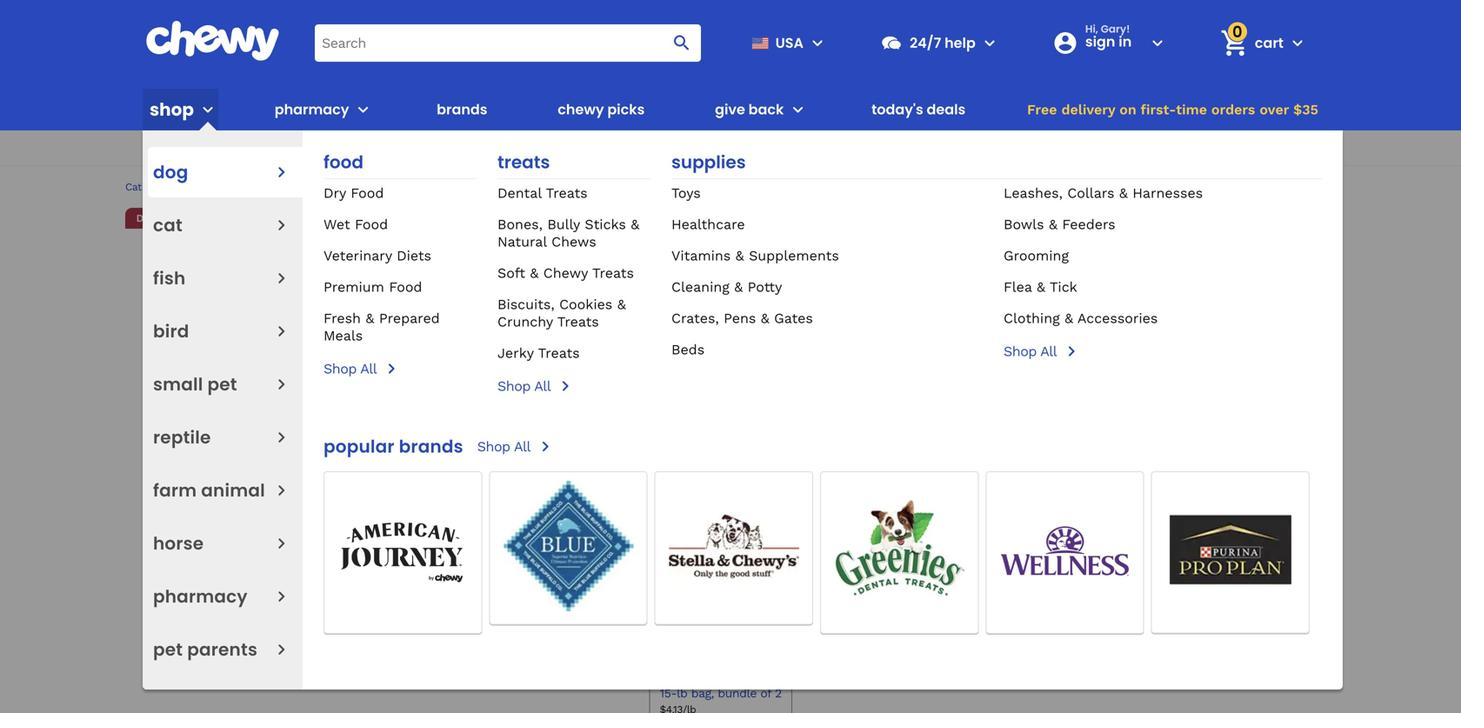 Task type: locate. For each thing, give the bounding box(es) containing it.
0 vertical spatial dry
[[324, 185, 346, 201]]

weight inside hill's science diet adult perfect weight chicken recipe dry cat food
[[930, 207, 995, 231]]

pet left parents
[[153, 638, 183, 662]]

food link right cat link
[[160, 181, 183, 194]]

add to cart
[[1153, 302, 1226, 319]]

1 vertical spatial weight
[[1200, 466, 1239, 480]]

with left the code: at the right bottom of page
[[858, 534, 882, 549]]

1 horizontal spatial pet
[[208, 372, 237, 397]]

0 horizontal spatial weight
[[930, 207, 995, 231]]

&
[[1120, 185, 1128, 201], [631, 216, 640, 233], [1049, 216, 1058, 233], [736, 248, 745, 264], [530, 265, 539, 281], [735, 279, 743, 295], [1037, 279, 1046, 295], [618, 296, 626, 313], [366, 310, 374, 327], [761, 310, 770, 327], [1065, 310, 1074, 327]]

0 vertical spatial food link
[[324, 150, 477, 179]]

1 horizontal spatial food link
[[324, 150, 477, 179]]

of right bundle
[[761, 687, 772, 701]]

& inside biscuits, cookies & crunchy treats
[[618, 296, 626, 313]]

hill's up cleaning
[[667, 255, 693, 270]]

shop all down jerky
[[498, 378, 551, 395]]

dry food link
[[324, 185, 384, 201]]

card
[[618, 138, 652, 157]]

2 horizontal spatial adult
[[1294, 497, 1324, 512]]

chewy home image
[[145, 21, 280, 61]]

hill's for hill's science diet adult perfect weight chicken recipe dry cat food, 15-lb bag + hill's science diet adult 7+ savory chicken entree canned cat food, 5.5-oz, case of 26
[[1156, 450, 1183, 465]]

bag
[[1156, 497, 1176, 512], [711, 602, 732, 616], [840, 635, 860, 650]]

1 vertical spatial food,
[[1226, 529, 1256, 543]]

0 horizontal spatial adult
[[810, 207, 858, 231]]

0 horizontal spatial with
[[655, 138, 686, 157]]

0 vertical spatial with
[[655, 138, 686, 157]]

1 horizontal spatial adult
[[1260, 450, 1290, 465]]

wellness image
[[987, 473, 1144, 630]]

treats down biscuits, cookies & crunchy treats
[[538, 345, 580, 362]]

fees,
[[703, 452, 730, 466]]

bird menu image
[[271, 321, 292, 342]]

hill's science diet adult perfect weight chicken recipe dry cat food, 15-lb bag + hill's science diet adult 7+ savory chicken entree canned cat food, 5.5-oz, case of 26 link
[[1156, 450, 1324, 560]]

hill's science diet adult perfect weight chicken recipe dry cat food
[[650, 207, 995, 253]]

recipe inside hill's science diet adult perfect weight chicken recipe dry cat food, 15-lb bag + hill's science diet adult 7+ savory chicken entree canned cat food, 5.5-oz, case of 26
[[1156, 482, 1194, 496]]

menu image right "shop"
[[197, 99, 218, 120]]

science up + at the right bottom of the page
[[1186, 450, 1230, 465]]

brands link
[[430, 89, 495, 131]]

chicken for hill's science diet adult perfect weight chicken recipe dry cat food, 15-lb bag + hill's science diet adult 7+ savory chicken entree canned cat food, 5.5-oz, case of 26
[[1242, 466, 1287, 480]]

food, left 5.5-
[[1226, 529, 1256, 543]]

1 horizontal spatial of
[[1186, 545, 1197, 559]]

0 vertical spatial menu image
[[807, 32, 828, 53]]

chicken for hill's science diet adult perfect weight chicken recipe dry cat food
[[650, 228, 724, 253]]

checkout
[[801, 534, 854, 549]]

menu image inside the shop 'dropdown button'
[[197, 99, 218, 120]]

0 vertical spatial hill's science diet adult perfect weight chicken recipe dry cat food, 15-lb bag slide 1 of 9 image
[[266, 226, 481, 575]]

farm animal
[[153, 479, 265, 503]]

gates
[[775, 310, 813, 327]]

weight for food
[[930, 207, 995, 231]]

beds link
[[672, 342, 705, 358]]

0 horizontal spatial of
[[761, 687, 772, 701]]

0 horizontal spatial hill's science diet adult perfect weight chicken recipe dry cat food, 15-lb bag slide 1 of 9 image
[[185, 601, 232, 648]]

hill's down toys link
[[650, 207, 691, 231]]

add
[[1153, 302, 1179, 319]]

2 horizontal spatial bag
[[1156, 497, 1176, 512]]

2 vertical spatial chicken
[[1214, 513, 1258, 528]]

farm
[[153, 479, 197, 503]]

1 horizontal spatial with
[[858, 534, 882, 549]]

cancel
[[933, 452, 969, 466]]

2 vertical spatial bag
[[840, 635, 860, 650]]

of left 26 at bottom
[[1186, 545, 1197, 559]]

small pet
[[153, 372, 237, 397]]

treats up the cookies
[[593, 265, 634, 281]]

farm animal link
[[153, 472, 265, 510]]

back
[[749, 100, 784, 119]]

dry
[[324, 185, 346, 201], [793, 228, 824, 253], [1198, 482, 1216, 496]]

pharmacy menu image
[[353, 99, 374, 120], [271, 586, 292, 608]]

help
[[945, 33, 976, 52]]

pharmacy up dog menu icon
[[275, 100, 349, 119]]

first
[[730, 138, 758, 157]]

treats inside biscuits, cookies & crunchy treats
[[558, 314, 599, 330]]

science up entree
[[1221, 497, 1265, 512]]

pharmacy menu image up 'dry food'
[[353, 99, 374, 120]]

pens
[[724, 310, 756, 327]]

0 vertical spatial weight
[[930, 207, 995, 231]]

recipe up + at the right bottom of the page
[[1156, 482, 1194, 496]]

pet right small
[[208, 372, 237, 397]]

grooming link
[[1004, 248, 1069, 264]]

supplements
[[749, 248, 839, 264]]

perfect for food
[[862, 207, 926, 231]]

bag inside hill's science diet adult perfect weight chicken recipe dry cat food, 15-lb bag + hill's science diet adult 7+ savory chicken entree canned cat food, 5.5-oz, case of 26
[[1156, 497, 1176, 512]]

science up 'cleaning & potty' link
[[697, 255, 741, 270]]

menu image for the shop 'dropdown button'
[[197, 99, 218, 120]]

or
[[917, 452, 929, 466]]

weight inside hill's science diet adult perfect weight chicken recipe dry cat food, 15-lb bag + hill's science diet adult 7+ savory chicken entree canned cat food, 5.5-oz, case of 26
[[1200, 466, 1239, 480]]

group
[[646, 624, 1018, 714]]

pharmacy
[[275, 100, 349, 119], [153, 585, 248, 609]]

chews
[[552, 234, 597, 250]]

perfect down welcome on the right top of page
[[862, 207, 926, 231]]

supplies
[[672, 150, 746, 174]]

hill's science diet adult perfect weight chicken recipe dry cat food, 15-lb bag slide 5 of 9 image
[[435, 600, 484, 649]]

treats down treats link
[[546, 185, 588, 201]]

deal
[[136, 212, 158, 225]]

biscuits, cookies & crunchy treats link
[[498, 296, 626, 330]]

dry for hill's science diet adult perfect weight chicken recipe dry cat food, 15-lb bag + hill's science diet adult 7+ savory chicken entree canned cat food, 5.5-oz, case of 26
[[1198, 482, 1216, 496]]

bag,
[[692, 687, 714, 701]]

recipe for hill's science diet adult perfect weight chicken recipe dry cat food
[[728, 228, 789, 253]]

picks
[[608, 100, 645, 119]]

15%
[[740, 534, 761, 549]]

0 vertical spatial perfect
[[862, 207, 926, 231]]

shop all link down fresh & prepared meals link
[[324, 359, 477, 379]]

list
[[181, 597, 613, 653]]

0 vertical spatial pet
[[208, 372, 237, 397]]

with right card
[[655, 138, 686, 157]]

15- inside hill's science diet adult perfect weight chicken recipe dry cat food, 15-lb bag + hill's science diet adult 7+ savory chicken entree canned cat food, 5.5-oz, case of 26
[[1277, 482, 1294, 496]]

0 horizontal spatial pet
[[153, 638, 183, 662]]

2
[[1233, 568, 1239, 580], [775, 687, 782, 701]]

soft & chewy treats link
[[498, 265, 634, 281]]

pharmacy menu image up pet parents menu "image"
[[271, 586, 292, 608]]

farm animal menu image
[[271, 480, 292, 502]]

1 horizontal spatial bag
[[840, 635, 860, 650]]

0 horizontal spatial pharmacy link
[[153, 578, 248, 616]]

diet for hill's science diet
[[744, 255, 767, 270]]

hill's science diet adult perfect weight chicken recipe dry cat food, 15-lb bag slide 7 of 9 image
[[560, 600, 609, 649]]

weight
[[930, 207, 995, 231], [1200, 466, 1239, 480]]

0 vertical spatial recipe
[[728, 228, 789, 253]]

2 right bundle
[[775, 687, 782, 701]]

chewy up egift
[[558, 100, 604, 119]]

change
[[874, 452, 914, 466]]

dry inside site "banner"
[[324, 185, 346, 201]]

no
[[685, 452, 700, 466]]

0 horizontal spatial 2
[[775, 687, 782, 701]]

pharmacy link up pet parents link
[[153, 578, 248, 616]]

science up vitamins & supplements
[[695, 207, 766, 231]]

recipe inside hill's science diet adult perfect weight chicken recipe dry cat food
[[728, 228, 789, 253]]

1 vertical spatial menu image
[[197, 99, 218, 120]]

1 vertical spatial pharmacy
[[153, 585, 248, 609]]

0 horizontal spatial dry
[[324, 185, 346, 201]]

supplies link
[[672, 150, 1323, 179]]

dry inside hill's science diet adult perfect weight chicken recipe dry cat food
[[793, 228, 824, 253]]

parents
[[187, 638, 258, 662]]

cleaning & potty link
[[672, 279, 783, 295]]

1 vertical spatial adult
[[1260, 450, 1290, 465]]

1 vertical spatial chewy
[[544, 265, 588, 281]]

chicken up hill's science diet
[[650, 228, 724, 253]]

1 vertical spatial pharmacy menu image
[[271, 586, 292, 608]]

26
[[1200, 545, 1214, 559]]

0 horizontal spatial recipe
[[728, 228, 789, 253]]

purina pro plan image
[[1161, 473, 1301, 629]]

pet parents menu image
[[271, 639, 292, 661]]

delivery
[[1062, 101, 1116, 118]]

with
[[655, 138, 686, 157], [858, 534, 882, 549]]

jerky
[[498, 345, 534, 362]]

1 vertical spatial with
[[858, 534, 882, 549]]

0 vertical spatial adult
[[810, 207, 858, 231]]

1 vertical spatial food link
[[160, 181, 183, 194]]

hill's science diet adult perfect weight chicken recipe dry cat food, 15-lb bag slide 4 of 9 image
[[372, 600, 421, 649]]

american journey image
[[325, 473, 481, 630]]

shop all down clothing
[[1004, 343, 1057, 360]]

1 horizontal spatial menu image
[[807, 32, 828, 53]]

pharmacy up pet parents link
[[153, 585, 248, 609]]

menu image inside usa popup button
[[807, 32, 828, 53]]

recipe up 778 ratings button
[[728, 228, 789, 253]]

& inside fresh & prepared meals
[[366, 310, 374, 327]]

biscuits,
[[498, 296, 555, 313]]

pet parents
[[153, 638, 258, 662]]

hill's science diet adult perfect weight chicken recipe dry cat food, 15-lb bag slide 1 of 9 image
[[266, 226, 481, 575], [185, 601, 232, 648]]

carousel-slider region
[[137, 226, 610, 578]]

food link
[[324, 150, 477, 179], [160, 181, 183, 194]]

dog
[[153, 160, 188, 184]]

greenies image
[[821, 473, 978, 630]]

1 vertical spatial 2
[[775, 687, 782, 701]]

1 horizontal spatial pharmacy link
[[268, 89, 349, 131]]

biscuits, cookies & crunchy treats
[[498, 296, 626, 330]]

help menu image
[[980, 32, 1001, 53]]

cookies
[[560, 296, 613, 313]]

0 vertical spatial food,
[[1243, 482, 1273, 496]]

1 horizontal spatial pharmacy
[[275, 100, 349, 119]]

save
[[678, 534, 704, 549]]

fresh & prepared meals link
[[324, 310, 440, 344]]

0 horizontal spatial food link
[[160, 181, 183, 194]]

bones, bully sticks & natural chews link
[[498, 216, 640, 250]]

7+
[[1156, 513, 1169, 528]]

diet inside hill's science diet adult perfect weight chicken recipe dry cat food
[[770, 207, 805, 231]]

2 vertical spatial adult
[[1294, 497, 1324, 512]]

treats up dental
[[498, 150, 550, 174]]

chicken up entree
[[1242, 466, 1287, 480]]

0 vertical spatial pharmacy
[[275, 100, 349, 119]]

cleaning
[[672, 279, 730, 295]]

science inside hill's science diet adult perfect weight chicken recipe dry cat food
[[695, 207, 766, 231]]

1 horizontal spatial hill's science diet adult perfect weight chicken recipe dry cat food, 15-lb bag slide 1 of 9 image
[[266, 226, 481, 575]]

soft
[[498, 265, 525, 281]]

2 vertical spatial dry
[[1198, 482, 1216, 496]]

code:
[[886, 534, 917, 549]]

food link up 'dry food'
[[324, 150, 477, 179]]

chicken up 26 at bottom
[[1214, 513, 1258, 528]]

pharmacy link up dog menu icon
[[268, 89, 349, 131]]

1 vertical spatial bag
[[711, 602, 732, 616]]

$20
[[551, 138, 577, 157]]

0 horizontal spatial menu image
[[197, 99, 218, 120]]

2 down hill's science diet adult perfect weight chicken recipe dry cat food, 15-lb bag + hill's science diet adult 7+ savory chicken entree canned cat food, 5.5-oz, case of 26 link
[[1233, 568, 1239, 580]]

weight left bowls
[[930, 207, 995, 231]]

hill's
[[650, 207, 691, 231], [667, 255, 693, 270], [1156, 450, 1183, 465], [1191, 497, 1217, 512]]

hi,
[[1086, 22, 1099, 36]]

deals
[[927, 100, 966, 119]]

0 vertical spatial pharmacy menu image
[[353, 99, 374, 120]]

shop all right brands
[[477, 439, 531, 455]]

2 horizontal spatial dry
[[1198, 482, 1216, 496]]

perfect inside hill's science diet adult perfect weight chicken recipe dry cat food
[[862, 207, 926, 231]]

food, up entree
[[1243, 482, 1273, 496]]

1 vertical spatial dry
[[793, 228, 824, 253]]

0 horizontal spatial bag
[[711, 602, 732, 616]]

save extra 15% off at checkout with code: hillsweight details
[[678, 534, 1000, 564]]

1 horizontal spatial weight
[[1200, 466, 1239, 480]]

0 vertical spatial of
[[1186, 545, 1197, 559]]

treats down the cookies
[[558, 314, 599, 330]]

1 vertical spatial hill's science diet adult perfect weight chicken recipe dry cat food, 15-lb bag slide 1 of 9 image
[[185, 601, 232, 648]]

hill's inside hill's science diet adult perfect weight chicken recipe dry cat food
[[650, 207, 691, 231]]

hill's science diet adult perfect weight chicken recipe dry cat food, 15-lb bag slide 6 of 9 image
[[498, 600, 546, 649]]

weight for food,
[[1200, 466, 1239, 480]]

chicken inside hill's science diet adult perfect weight chicken recipe dry cat food
[[650, 228, 724, 253]]

shop
[[1004, 343, 1037, 360], [324, 361, 357, 377], [498, 378, 531, 395], [477, 439, 510, 455]]

science for hill's science diet adult perfect weight chicken recipe dry cat food, 15-lb bag + hill's science diet adult 7+ savory chicken entree canned cat food, 5.5-oz, case of 26
[[1186, 450, 1230, 465]]

$66.99
[[650, 337, 688, 352]]

vitamins
[[672, 248, 731, 264]]

jerky treats link
[[498, 345, 580, 362]]

perfect up + at the right bottom of the page
[[1156, 466, 1197, 480]]

1 vertical spatial perfect
[[1156, 466, 1197, 480]]

perfect inside hill's science diet adult perfect weight chicken recipe dry cat food, 15-lb bag + hill's science diet adult 7+ savory chicken entree canned cat food, 5.5-oz, case of 26
[[1156, 466, 1197, 480]]

shop all down meals
[[324, 361, 377, 377]]

bag inside button
[[840, 635, 860, 650]]

cat menu image
[[271, 214, 292, 236]]

adult inside hill's science diet adult perfect weight chicken recipe dry cat food
[[810, 207, 858, 231]]

1 horizontal spatial dry
[[793, 228, 824, 253]]

1 vertical spatial of
[[761, 687, 772, 701]]

all
[[1041, 343, 1057, 360], [360, 361, 377, 377], [534, 378, 551, 395], [514, 439, 531, 455]]

menu image
[[807, 32, 828, 53], [197, 99, 218, 120]]

account menu image
[[1148, 32, 1168, 53]]

animal
[[201, 479, 265, 503]]

crunchy
[[498, 314, 553, 330]]

1 horizontal spatial pharmacy menu image
[[353, 99, 374, 120]]

$20 egift card with $49+ first order* use welcome
[[551, 138, 911, 157]]

menu image right usa in the right top of the page
[[807, 32, 828, 53]]

Product search field
[[315, 24, 701, 62]]

submit search image
[[672, 32, 693, 53]]

1 horizontal spatial recipe
[[1156, 482, 1194, 496]]

1 horizontal spatial perfect
[[1156, 466, 1197, 480]]

0 vertical spatial chewy
[[558, 100, 604, 119]]

treats
[[498, 150, 550, 174], [546, 185, 588, 201], [593, 265, 634, 281], [558, 314, 599, 330], [538, 345, 580, 362]]

0 vertical spatial bag
[[1156, 497, 1176, 512]]

/
[[808, 317, 813, 331]]

$61.99 (-7%) text field
[[650, 309, 771, 333]]

dry inside hill's science diet adult perfect weight chicken recipe dry cat food, 15-lb bag + hill's science diet adult 7+ savory chicken entree canned cat food, 5.5-oz, case of 26
[[1198, 482, 1216, 496]]

& inside bones, bully sticks & natural chews
[[631, 216, 640, 233]]

778 ratings button
[[728, 274, 783, 288]]

1 vertical spatial recipe
[[1156, 482, 1194, 496]]

hill's science diet adult perfect weight chicken recipe dry cat food, 15-lb bag slide 2 of 9 image
[[247, 600, 296, 649]]

0 vertical spatial chicken
[[650, 228, 724, 253]]

leashes, collars & harnesses
[[1004, 185, 1204, 201]]

today's deals link
[[865, 89, 973, 131]]

details button
[[678, 549, 716, 566]]

hill's up + at the right bottom of the page
[[1156, 450, 1183, 465]]

food inside hill's science diet adult perfect weight chicken recipe dry cat food
[[865, 228, 909, 253]]

$49+
[[689, 138, 726, 157]]

1 vertical spatial chicken
[[1242, 466, 1287, 480]]

778
[[728, 275, 745, 288]]

weight up savory
[[1200, 466, 1239, 480]]

chewy down "chews"
[[544, 265, 588, 281]]

stella & chewy's image
[[660, 473, 808, 621]]

0 horizontal spatial perfect
[[862, 207, 926, 231]]

1 horizontal spatial 2
[[1233, 568, 1239, 580]]

0 horizontal spatial pharmacy menu image
[[271, 586, 292, 608]]

bowls
[[1004, 216, 1045, 233]]

pharmacy inside pharmacy link
[[275, 100, 349, 119]]



Task type: describe. For each thing, give the bounding box(es) containing it.
1 vertical spatial pharmacy link
[[153, 578, 248, 616]]

site banner
[[0, 0, 1462, 690]]

bundle
[[718, 687, 757, 701]]

shop right brands
[[477, 439, 510, 455]]

healthcare
[[672, 216, 745, 233]]

1 vertical spatial pet
[[153, 638, 183, 662]]

cart
[[1256, 33, 1284, 52]]

give back menu image
[[788, 99, 809, 120]]

items image
[[1219, 28, 1250, 58]]

dental treats
[[498, 185, 588, 201]]

cat link
[[153, 206, 183, 245]]

meals
[[324, 328, 363, 344]]

2 inside button
[[775, 687, 782, 701]]

reptile link
[[153, 419, 211, 457]]

shop all link down the jerky treats
[[498, 376, 651, 397]]

blue buffalo image
[[495, 473, 643, 621]]

chewy support image
[[881, 32, 903, 54]]

cart menu image
[[1288, 32, 1309, 53]]

science for hill's science diet adult perfect weight chicken recipe dry cat food
[[695, 207, 766, 231]]

dog menu image
[[271, 161, 292, 183]]

dog link
[[153, 153, 188, 191]]

brands
[[399, 435, 464, 459]]

hill's for hill's science diet
[[667, 255, 693, 270]]

give back
[[715, 100, 784, 119]]

cart
[[1198, 302, 1226, 319]]

chewy picks link
[[551, 89, 652, 131]]

tick
[[1050, 279, 1078, 295]]

(-
[[718, 309, 734, 333]]

hill's science diet link
[[667, 255, 767, 270]]

cat inside hill's science diet adult perfect weight chicken recipe dry cat food
[[828, 228, 860, 253]]

hill's science diet adult perfect weight chicken recipe dry cat food, 15-lb bag + hill's science diet adult 7+ savory chicken entree canned cat food, 5.5-oz, case of 26
[[1156, 450, 1324, 559]]

adult for food
[[810, 207, 858, 231]]

clothing
[[1004, 310, 1060, 327]]

hill's up savory
[[1191, 497, 1217, 512]]

hill's for hill's science diet adult perfect weight chicken recipe dry cat food
[[650, 207, 691, 231]]

$66.99 text field
[[650, 337, 688, 352]]

dental treats link
[[498, 185, 588, 201]]

hill's science diet
[[667, 255, 767, 270]]

brands
[[437, 100, 488, 119]]

of inside hill's science diet adult perfect weight chicken recipe dry cat food, 15-lb bag + hill's science diet adult 7+ savory chicken entree canned cat food, 5.5-oz, case of 26
[[1186, 545, 1197, 559]]

hi, gary! sign in
[[1086, 22, 1132, 51]]

0 horizontal spatial pharmacy
[[153, 585, 248, 609]]

shop all link down add
[[1004, 341, 1323, 362]]

adult for food,
[[1260, 450, 1290, 465]]

of inside button
[[761, 687, 772, 701]]

$20 egift card with $49+ first order* use welcome link
[[0, 131, 1462, 166]]

shop down clothing
[[1004, 343, 1037, 360]]

dry for hill's science diet adult perfect weight chicken recipe dry cat food
[[793, 228, 824, 253]]

crates,
[[672, 310, 719, 327]]

pharmacy menu image for top pharmacy link
[[353, 99, 374, 120]]

give back link
[[708, 89, 784, 131]]

bully
[[548, 216, 580, 233]]

wet food link
[[324, 216, 388, 233]]

-
[[835, 452, 841, 466]]

$61.99 (-7%) ( $4.14 / lb $66.99
[[650, 309, 823, 352]]

savory
[[1173, 513, 1210, 528]]

to
[[1182, 302, 1195, 319]]

free
[[1028, 101, 1058, 118]]

flea
[[1004, 279, 1033, 295]]

clothing & accessories
[[1004, 310, 1158, 327]]

horse
[[153, 532, 204, 556]]

lb inside $61.99 (-7%) ( $4.14 / lb $66.99
[[813, 317, 823, 331]]

wet
[[324, 216, 350, 233]]

horse menu image
[[271, 533, 292, 555]]

science for hill's science diet
[[697, 255, 741, 270]]

24/7
[[910, 33, 942, 52]]

clothing & accessories link
[[1004, 310, 1158, 327]]

recipe for hill's science diet adult perfect weight chicken recipe dry cat food, 15-lb bag + hill's science diet adult 7+ savory chicken entree canned cat food, 5.5-oz, case of 26
[[1156, 482, 1194, 496]]

lb inside 15-lb bag button
[[826, 635, 836, 650]]

lb inside 15-lb bag, bundle of 2 button
[[677, 687, 688, 701]]

wet food
[[324, 216, 388, 233]]

add to cart button
[[1055, 290, 1324, 332]]

menu image for usa popup button
[[807, 32, 828, 53]]

lb inside hill's science diet adult perfect weight chicken recipe dry cat food, 15-lb bag + hill's science diet adult 7+ savory chicken entree canned cat food, 5.5-oz, case of 26
[[1294, 482, 1304, 496]]

0 vertical spatial pharmacy link
[[268, 89, 349, 131]]

dental
[[498, 185, 542, 201]]

0 vertical spatial 2
[[1233, 568, 1239, 580]]

welcome
[[841, 138, 911, 157]]

at
[[786, 534, 797, 549]]

harnesses
[[1133, 185, 1204, 201]]

prepared
[[379, 310, 440, 327]]

cat link
[[125, 181, 142, 194]]

egift
[[581, 138, 615, 157]]

orders
[[1212, 101, 1256, 118]]

small
[[153, 372, 203, 397]]

cat
[[153, 213, 183, 238]]

anytime.
[[685, 468, 732, 482]]

pharmacy menu image for the bottommost pharmacy link
[[271, 586, 292, 608]]

fish
[[153, 266, 186, 291]]

reptile menu image
[[271, 427, 292, 449]]

horse link
[[153, 525, 204, 563]]

cleaning & potty
[[672, 279, 783, 295]]

fish menu image
[[271, 268, 292, 289]]

give
[[715, 100, 746, 119]]

small pet menu image
[[271, 374, 292, 395]]

group containing 15-lb bag
[[646, 624, 1018, 714]]

flea & tick
[[1004, 279, 1078, 295]]

order*
[[761, 138, 807, 157]]

fish link
[[153, 259, 186, 298]]

15-lb bag button
[[798, 628, 871, 672]]

usa button
[[745, 22, 828, 64]]

with inside save extra 15% off at checkout with code: hillsweight details
[[858, 534, 882, 549]]

extra
[[708, 534, 737, 549]]

0
[[1233, 21, 1243, 43]]

diet for hill's science diet adult perfect weight chicken recipe dry cat food
[[770, 207, 805, 231]]

popular
[[324, 435, 395, 459]]

pet parents link
[[153, 631, 258, 669]]

15-lb bag, bundle of 2
[[660, 687, 782, 701]]

bird
[[153, 319, 189, 344]]

veterinary diets link
[[324, 248, 432, 264]]

bowls & feeders link
[[1004, 216, 1116, 233]]

hill's science diet adult perfect weight chicken recipe dry cat food, 15-lb bag slide 1 of 9 image inside carousel-slider region
[[266, 226, 481, 575]]

crates, pens & gates link
[[672, 310, 813, 327]]

diet for hill's science diet adult perfect weight chicken recipe dry cat food, 15-lb bag + hill's science diet adult 7+ savory chicken entree canned cat food, 5.5-oz, case of 26
[[1234, 450, 1256, 465]]

shop button
[[150, 89, 218, 131]]

shop down meals
[[324, 361, 357, 377]]

case
[[1156, 545, 1182, 559]]

hill's science diet adult perfect weight chicken recipe dry cat food, 15-lb bag slide 3 of 9 image
[[310, 600, 359, 649]]

sign
[[1086, 32, 1116, 51]]

shop down jerky
[[498, 378, 531, 395]]

with inside site "banner"
[[655, 138, 686, 157]]

use
[[811, 138, 837, 157]]

Search text field
[[315, 24, 701, 62]]

perfect for food,
[[1156, 466, 1197, 480]]

shop all link right brands
[[477, 436, 556, 458]]

no fees, no commitments - skip, change or cancel anytime.
[[685, 452, 969, 482]]

toys link
[[672, 185, 701, 201]]

hillsweight
[[921, 534, 1000, 549]]

leashes, collars & harnesses link
[[1004, 185, 1204, 201]]

collars
[[1068, 185, 1115, 201]]

$4.14
[[781, 317, 808, 331]]

15-lb bag
[[809, 635, 860, 650]]



Task type: vqa. For each thing, say whether or not it's contained in the screenshot.
'Picks'
yes



